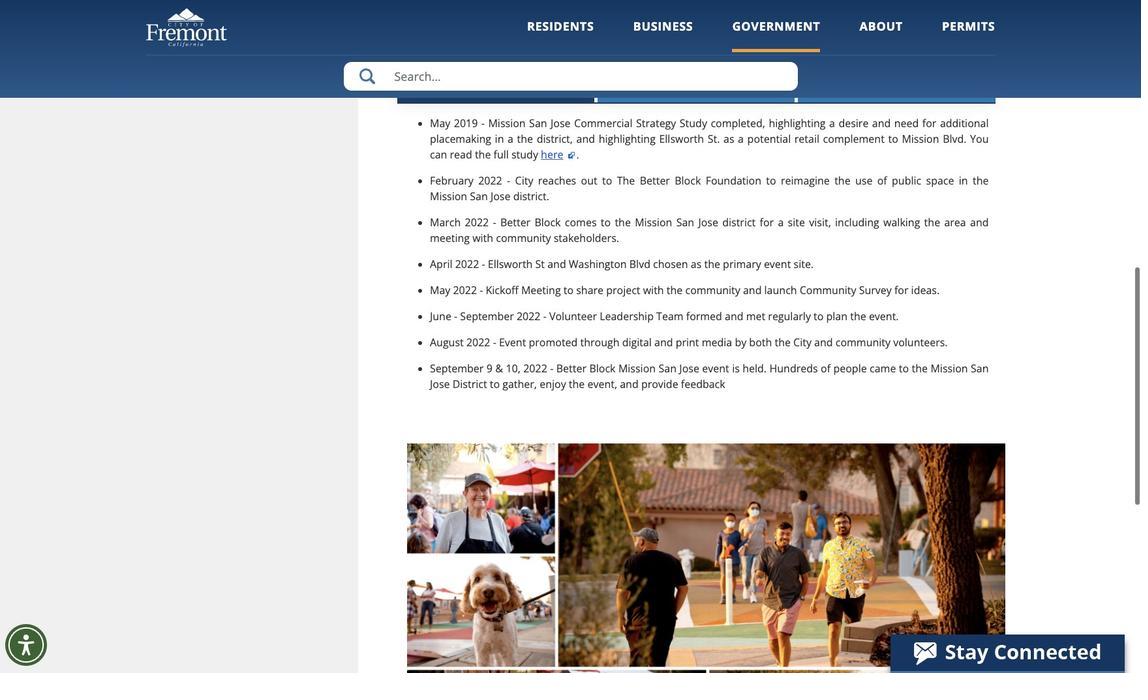 Task type: locate. For each thing, give the bounding box(es) containing it.
- down meeting
[[543, 309, 547, 324]]

and right event,
[[620, 377, 639, 392]]

2 vertical spatial for
[[894, 283, 909, 298]]

mission down february
[[430, 189, 467, 204]]

1 vertical spatial event
[[702, 362, 729, 376]]

1 horizontal spatial community
[[800, 283, 856, 298]]

0 horizontal spatial community
[[496, 231, 551, 245]]

for right need
[[923, 116, 937, 131]]

1 tab from the left
[[598, 74, 795, 103]]

0 vertical spatial can
[[587, 15, 604, 29]]

0 vertical spatial event
[[764, 257, 791, 272]]

1 vertical spatial of
[[821, 362, 831, 376]]

1 vertical spatial by
[[735, 335, 747, 350]]

1 vertical spatial may
[[430, 283, 450, 298]]

may
[[430, 116, 450, 131], [430, 283, 450, 298]]

and inside september 9 & 10, 2022 - better block mission san jose event is held. hundreds of people came to the mission san jose district to gather, enjoy the event, and provide feedback
[[620, 377, 639, 392]]

highlighting down commercial
[[599, 132, 656, 146]]

to left the share
[[564, 283, 574, 298]]

1 vertical spatial can
[[430, 148, 447, 162]]

0 horizontal spatial better
[[500, 215, 531, 230]]

0 vertical spatial for
[[923, 116, 937, 131]]

community up formed
[[685, 283, 740, 298]]

2022 up 9
[[466, 335, 490, 350]]

block down district.
[[535, 215, 561, 230]]

the left full
[[475, 148, 491, 162]]

san
[[529, 116, 547, 131], [470, 189, 488, 204], [676, 215, 694, 230], [659, 362, 677, 376], [971, 362, 989, 376]]

ideas.
[[911, 283, 940, 298]]

below.
[[800, 15, 832, 29]]

1 may from the top
[[430, 116, 450, 131]]

0 vertical spatial community
[[496, 231, 551, 245]]

1 vertical spatial with
[[643, 283, 664, 298]]

team
[[656, 309, 684, 324]]

better down district.
[[500, 215, 531, 230]]

0 horizontal spatial can
[[430, 148, 447, 162]]

- up enjoy
[[550, 362, 554, 376]]

0 horizontal spatial as
[[691, 257, 702, 272]]

a left site
[[778, 215, 784, 230]]

- for city
[[507, 174, 510, 188]]

of left "people"
[[821, 362, 831, 376]]

1 horizontal spatial tab
[[798, 74, 995, 103]]

for left ideas.
[[894, 283, 909, 298]]

as right chosen
[[691, 257, 702, 272]]

- right the march
[[493, 215, 496, 230]]

can left "read"
[[430, 148, 447, 162]]

of inside february 2022 - city reaches out to the better block foundation to reimagine the use of public space in the mission san jose district.
[[877, 174, 887, 188]]

0 vertical spatial highlighting
[[769, 116, 826, 131]]

block inside september 9 & 10, 2022 - better block mission san jose event is held. hundreds of people came to the mission san jose district to gather, enjoy the event, and provide feedback
[[589, 362, 616, 376]]

on
[[738, 15, 750, 29]]

community
[[496, 231, 551, 245], [685, 283, 740, 298], [836, 335, 891, 350]]

collage of images from better block event image
[[407, 444, 1005, 673]]

event
[[764, 257, 791, 272], [702, 362, 729, 376]]

9
[[487, 362, 493, 376]]

2022 left kickoff
[[453, 283, 477, 298]]

2 vertical spatial better
[[556, 362, 587, 376]]

space
[[926, 174, 954, 188]]

- left event
[[493, 335, 496, 350]]

1 vertical spatial for
[[760, 215, 774, 230]]

0 horizontal spatial event
[[702, 362, 729, 376]]

2022 right the april at the top of the page
[[455, 257, 479, 272]]

can left be
[[587, 15, 604, 29]]

0 horizontal spatial ellsworth
[[488, 257, 533, 272]]

event up feedback
[[702, 362, 729, 376]]

0 horizontal spatial by
[[685, 15, 697, 29]]

better up enjoy
[[556, 362, 587, 376]]

the right both
[[775, 335, 791, 350]]

0 horizontal spatial of
[[821, 362, 831, 376]]

with right meeting
[[473, 231, 493, 245]]

event left site. on the right of page
[[764, 257, 791, 272]]

be
[[607, 15, 619, 29]]

as right st.
[[724, 132, 734, 146]]

0 vertical spatial city
[[515, 174, 533, 188]]

government
[[732, 18, 820, 34]]

for inside march 2022 - better block comes to the mission san jose district for a site visit, including walking the area and meeting with community stakeholders.
[[760, 215, 774, 230]]

block up event,
[[589, 362, 616, 376]]

mission up blvd
[[635, 215, 672, 230]]

0 horizontal spatial tab
[[598, 74, 795, 103]]

0 vertical spatial with
[[473, 231, 493, 245]]

for
[[923, 116, 937, 131], [760, 215, 774, 230], [894, 283, 909, 298]]

september up district
[[430, 362, 484, 376]]

san inside "may 2019 - mission san jose commercial strategy study completed, highlighting a desire and need for additional placemaking in a the district, and highlighting ellsworth st. as a potential retail complement to mission blvd. you can read the full study"
[[529, 116, 547, 131]]

tab up need
[[798, 74, 995, 103]]

1 horizontal spatial city
[[793, 335, 812, 350]]

leadership
[[600, 309, 654, 324]]

by up download word viewer image
[[685, 15, 697, 29]]

the right space
[[973, 174, 989, 188]]

2022 inside september 9 & 10, 2022 - better block mission san jose event is held. hundreds of people came to the mission san jose district to gather, enjoy the event, and provide feedback
[[523, 362, 547, 376]]

stay connected image
[[891, 635, 1124, 671]]

0 horizontal spatial for
[[760, 215, 774, 230]]

for right district
[[760, 215, 774, 230]]

tab
[[598, 74, 795, 103], [798, 74, 995, 103]]

august 2022 - event promoted through digital and print media by both the city and community volunteers.
[[430, 335, 948, 350]]

tab up study
[[598, 74, 795, 103]]

the up stakeholders.
[[615, 215, 631, 230]]

read
[[450, 148, 472, 162]]

- inside "may 2019 - mission san jose commercial strategy study completed, highlighting a desire and need for additional placemaking in a the district, and highlighting ellsworth st. as a potential retail complement to mission blvd. you can read the full study"
[[481, 116, 485, 131]]

district,
[[537, 132, 573, 146]]

to right came
[[899, 362, 909, 376]]

in for a
[[495, 132, 504, 146]]

enjoy
[[540, 377, 566, 392]]

mission down volunteers. at the right of page
[[931, 362, 968, 376]]

potential
[[747, 132, 791, 146]]

community up "people"
[[836, 335, 891, 350]]

of for people
[[821, 362, 831, 376]]

1 vertical spatial block
[[535, 215, 561, 230]]

including
[[835, 215, 879, 230]]

san inside march 2022 - better block comes to the mission san jose district for a site visit, including walking the area and meeting with community stakeholders.
[[676, 215, 694, 230]]

community
[[448, 80, 515, 96], [800, 283, 856, 298]]

better inside march 2022 - better block comes to the mission san jose district for a site visit, including walking the area and meeting with community stakeholders.
[[500, 215, 531, 230]]

the right enjoy
[[569, 377, 585, 392]]

2022 up meeting
[[465, 215, 489, 230]]

government link
[[732, 18, 820, 52]]

of inside september 9 & 10, 2022 - better block mission san jose event is held. hundreds of people came to the mission san jose district to gather, enjoy the event, and provide feedback
[[821, 362, 831, 376]]

2022 for better
[[465, 215, 489, 230]]

in up full
[[495, 132, 504, 146]]

2022 for kickoff
[[453, 283, 477, 298]]

1 horizontal spatial better
[[556, 362, 587, 376]]

event inside september 9 & 10, 2022 - better block mission san jose event is held. hundreds of people came to the mission san jose district to gather, enjoy the event, and provide feedback
[[702, 362, 729, 376]]

as
[[724, 132, 734, 146], [691, 257, 702, 272]]

september
[[460, 309, 514, 324], [430, 362, 484, 376]]

june - september 2022 - volunteer leadership team formed and met regularly to plan the event.
[[430, 309, 899, 324]]

0 vertical spatial block
[[675, 174, 701, 188]]

1 vertical spatial as
[[691, 257, 702, 272]]

comes
[[565, 215, 597, 230]]

0 horizontal spatial community
[[448, 80, 515, 96]]

0 vertical spatial of
[[877, 174, 887, 188]]

- inside february 2022 - city reaches out to the better block foundation to reimagine the use of public space in the mission san jose district.
[[507, 174, 510, 188]]

jose
[[551, 116, 571, 131], [491, 189, 511, 204], [698, 215, 718, 230], [679, 362, 699, 376], [430, 377, 450, 392]]

and right area
[[970, 215, 989, 230]]

may left 2019
[[430, 116, 450, 131]]

the
[[617, 174, 635, 188]]

2 may from the top
[[430, 283, 450, 298]]

1 vertical spatial september
[[430, 362, 484, 376]]

placemaking
[[430, 132, 491, 146]]

with up june - september 2022 - volunteer leadership team formed and met regularly to plan the event.
[[643, 283, 664, 298]]

1 horizontal spatial highlighting
[[769, 116, 826, 131]]

0 vertical spatial as
[[724, 132, 734, 146]]

and down plan
[[814, 335, 833, 350]]

city up hundreds
[[793, 335, 812, 350]]

download acrobat reader image
[[638, 35, 657, 53]]

1 horizontal spatial with
[[643, 283, 664, 298]]

icons
[[772, 15, 797, 29]]

of
[[877, 174, 887, 188], [821, 362, 831, 376]]

area
[[944, 215, 966, 230]]

came
[[870, 362, 896, 376]]

city up district.
[[515, 174, 533, 188]]

the left primary
[[704, 257, 720, 272]]

here
[[541, 148, 563, 162]]

jose inside march 2022 - better block comes to the mission san jose district for a site visit, including walking the area and meeting with community stakeholders.
[[698, 215, 718, 230]]

jose inside february 2022 - city reaches out to the better block foundation to reimagine the use of public space in the mission san jose district.
[[491, 189, 511, 204]]

1 horizontal spatial for
[[894, 283, 909, 298]]

person walking image
[[428, 83, 441, 96]]

1 horizontal spatial in
[[959, 174, 968, 188]]

1 horizontal spatial can
[[587, 15, 604, 29]]

- right the april at the top of the page
[[482, 257, 485, 272]]

may up june
[[430, 283, 450, 298]]

0 vertical spatial ellsworth
[[659, 132, 704, 146]]

may 2019 - mission san jose commercial strategy study completed, highlighting a desire and need for additional placemaking in a the district, and highlighting ellsworth st. as a potential retail complement to mission blvd. you can read the full study
[[430, 116, 989, 162]]

they
[[561, 15, 584, 29]]

2022 inside february 2022 - city reaches out to the better block foundation to reimagine the use of public space in the mission san jose district.
[[478, 174, 502, 188]]

2022 inside march 2022 - better block comes to the mission san jose district for a site visit, including walking the area and meeting with community stakeholders.
[[465, 215, 489, 230]]

september 9 & 10, 2022 - better block mission san jose event is held. hundreds of people came to the mission san jose district to gather, enjoy the event, and provide feedback
[[430, 362, 989, 392]]

ellsworth up kickoff
[[488, 257, 533, 272]]

may inside "may 2019 - mission san jose commercial strategy study completed, highlighting a desire and need for additional placemaking in a the district, and highlighting ellsworth st. as a potential retail complement to mission blvd. you can read the full study"
[[430, 116, 450, 131]]

community up st
[[496, 231, 551, 245]]

0 horizontal spatial block
[[535, 215, 561, 230]]

2 horizontal spatial for
[[923, 116, 937, 131]]

better right the
[[640, 174, 670, 188]]

for for community
[[894, 283, 909, 298]]

strategy
[[636, 116, 676, 131]]

in right space
[[959, 174, 968, 188]]

mission inside february 2022 - city reaches out to the better block foundation to reimagine the use of public space in the mission san jose district.
[[430, 189, 467, 204]]

to up stakeholders.
[[601, 215, 611, 230]]

- right 2019
[[481, 116, 485, 131]]

community up 2019
[[448, 80, 515, 96]]

community up plan
[[800, 283, 856, 298]]

in inside "may 2019 - mission san jose commercial strategy study completed, highlighting a desire and need for additional placemaking in a the district, and highlighting ellsworth st. as a potential retail complement to mission blvd. you can read the full study"
[[495, 132, 504, 146]]

the left area
[[924, 215, 940, 230]]

1 horizontal spatial as
[[724, 132, 734, 146]]

community inside tab list
[[448, 80, 515, 96]]

full
[[494, 148, 509, 162]]

highlighting up retail
[[769, 116, 826, 131]]

1 horizontal spatial by
[[735, 335, 747, 350]]

the down volunteers. at the right of page
[[912, 362, 928, 376]]

you
[[970, 132, 989, 146]]

study
[[512, 148, 538, 162]]

&
[[495, 362, 503, 376]]

to down need
[[888, 132, 898, 146]]

1 horizontal spatial block
[[589, 362, 616, 376]]

with
[[473, 231, 493, 245], [643, 283, 664, 298]]

0 vertical spatial community
[[448, 80, 515, 96]]

can inside "may 2019 - mission san jose commercial strategy study completed, highlighting a desire and need for additional placemaking in a the district, and highlighting ellsworth st. as a potential retail complement to mission blvd. you can read the full study"
[[430, 148, 447, 162]]

a left desire
[[829, 116, 835, 131]]

2022 down meeting
[[517, 309, 541, 324]]

-
[[481, 116, 485, 131], [507, 174, 510, 188], [493, 215, 496, 230], [482, 257, 485, 272], [480, 283, 483, 298], [454, 309, 458, 324], [543, 309, 547, 324], [493, 335, 496, 350], [550, 362, 554, 376]]

by
[[685, 15, 697, 29], [735, 335, 747, 350]]

block
[[675, 174, 701, 188], [535, 215, 561, 230], [589, 362, 616, 376]]

stakeholders.
[[554, 231, 619, 245]]

they can be downloaded by clicking on the icons below.
[[561, 15, 832, 29]]

- left kickoff
[[480, 283, 483, 298]]

in inside february 2022 - city reaches out to the better block foundation to reimagine the use of public space in the mission san jose district.
[[959, 174, 968, 188]]

of right use
[[877, 174, 887, 188]]

a inside march 2022 - better block comes to the mission san jose district for a site visit, including walking the area and meeting with community stakeholders.
[[778, 215, 784, 230]]

and left met
[[725, 309, 744, 324]]

april 2022 - ellsworth st and washington blvd chosen as the primary event site.
[[430, 257, 814, 272]]

highlighting
[[769, 116, 826, 131], [599, 132, 656, 146]]

to right out
[[602, 174, 612, 188]]

2022 for event
[[466, 335, 490, 350]]

1 vertical spatial highlighting
[[599, 132, 656, 146]]

march 2022 - better block comes to the mission san jose district for a site visit, including walking the area and meeting with community stakeholders.
[[430, 215, 989, 245]]

commercial
[[574, 116, 633, 131]]

block left foundation
[[675, 174, 701, 188]]

print
[[676, 335, 699, 350]]

1 horizontal spatial ellsworth
[[659, 132, 704, 146]]

1 vertical spatial in
[[959, 174, 968, 188]]

and up met
[[743, 283, 762, 298]]

1 vertical spatial community
[[685, 283, 740, 298]]

in for the
[[959, 174, 968, 188]]

2022 down full
[[478, 174, 502, 188]]

plan
[[826, 309, 848, 324]]

2 horizontal spatial community
[[836, 335, 891, 350]]

residents link
[[527, 18, 594, 52]]

1 vertical spatial city
[[793, 335, 812, 350]]

0 horizontal spatial city
[[515, 174, 533, 188]]

foundation
[[706, 174, 761, 188]]

september down kickoff
[[460, 309, 514, 324]]

by left both
[[735, 335, 747, 350]]

and inside march 2022 - better block comes to the mission san jose district for a site visit, including walking the area and meeting with community stakeholders.
[[970, 215, 989, 230]]

- for mission
[[481, 116, 485, 131]]

1 horizontal spatial event
[[764, 257, 791, 272]]

clicking
[[699, 15, 735, 29]]

2022 up gather,
[[523, 362, 547, 376]]

- down full
[[507, 174, 510, 188]]

volunteer
[[549, 309, 597, 324]]

1 horizontal spatial of
[[877, 174, 887, 188]]

0 vertical spatial in
[[495, 132, 504, 146]]

0 vertical spatial better
[[640, 174, 670, 188]]

february 2022 - city reaches out to the better block foundation to reimagine the use of public space in the mission san jose district.
[[430, 174, 989, 204]]

volunteers.
[[893, 335, 948, 350]]

0 horizontal spatial in
[[495, 132, 504, 146]]

downloaded
[[622, 15, 682, 29]]

2 vertical spatial block
[[589, 362, 616, 376]]

the
[[753, 15, 769, 29], [517, 132, 533, 146], [475, 148, 491, 162], [835, 174, 851, 188], [973, 174, 989, 188], [615, 215, 631, 230], [924, 215, 940, 230], [704, 257, 720, 272], [667, 283, 683, 298], [850, 309, 866, 324], [775, 335, 791, 350], [912, 362, 928, 376], [569, 377, 585, 392]]

blvd.
[[943, 132, 967, 146]]

1 vertical spatial better
[[500, 215, 531, 230]]

project
[[606, 283, 640, 298]]

0 vertical spatial may
[[430, 116, 450, 131]]

2 horizontal spatial better
[[640, 174, 670, 188]]

0 horizontal spatial with
[[473, 231, 493, 245]]

through
[[580, 335, 620, 350]]

ellsworth down study
[[659, 132, 704, 146]]

and left need
[[872, 116, 891, 131]]

the up study
[[517, 132, 533, 146]]

for inside "may 2019 - mission san jose commercial strategy study completed, highlighting a desire and need for additional placemaking in a the district, and highlighting ellsworth st. as a potential retail complement to mission blvd. you can read the full study"
[[923, 116, 937, 131]]

2 tab from the left
[[798, 74, 995, 103]]

2 horizontal spatial block
[[675, 174, 701, 188]]

community inside march 2022 - better block comes to the mission san jose district for a site visit, including walking the area and meeting with community stakeholders.
[[496, 231, 551, 245]]

- inside march 2022 - better block comes to the mission san jose district for a site visit, including walking the area and meeting with community stakeholders.
[[493, 215, 496, 230]]



Task type: vqa. For each thing, say whether or not it's contained in the screenshot.
CANCELLED: for 05/17/2023 7:00 PM
no



Task type: describe. For each thing, give the bounding box(es) containing it.
community process link
[[399, 80, 593, 97]]

reimagine
[[781, 174, 830, 188]]

district
[[722, 215, 756, 230]]

1 vertical spatial community
[[800, 283, 856, 298]]

may for may 2022 - kickoff meeting to share project with the community and launch community survey for ideas.
[[430, 283, 450, 298]]

blvd
[[630, 257, 650, 272]]

visit,
[[809, 215, 831, 230]]

primary
[[723, 257, 761, 272]]

download word viewer image
[[687, 35, 706, 53]]

- for better
[[493, 215, 496, 230]]

the left use
[[835, 174, 851, 188]]

event.
[[869, 309, 899, 324]]

2 vertical spatial community
[[836, 335, 891, 350]]

with inside march 2022 - better block comes to the mission san jose district for a site visit, including walking the area and meeting with community stakeholders.
[[473, 231, 493, 245]]

feedback
[[681, 377, 725, 392]]

to inside "may 2019 - mission san jose commercial strategy study completed, highlighting a desire and need for additional placemaking in a the district, and highlighting ellsworth st. as a potential retail complement to mission blvd. you can read the full study"
[[888, 132, 898, 146]]

- for kickoff
[[480, 283, 483, 298]]

mission inside march 2022 - better block comes to the mission san jose district for a site visit, including walking the area and meeting with community stakeholders.
[[635, 215, 672, 230]]

and up .
[[576, 132, 595, 146]]

the right plan
[[850, 309, 866, 324]]

launch
[[764, 283, 797, 298]]

meeting
[[430, 231, 470, 245]]

0 vertical spatial by
[[685, 15, 697, 29]]

site.
[[794, 257, 814, 272]]

formed
[[686, 309, 722, 324]]

study
[[680, 116, 707, 131]]

community process
[[448, 80, 564, 96]]

Search text field
[[344, 62, 798, 91]]

- for event
[[493, 335, 496, 350]]

st.
[[708, 132, 720, 146]]

for for and
[[923, 116, 937, 131]]

event,
[[588, 377, 617, 392]]

2022 for ellsworth
[[455, 257, 479, 272]]

survey
[[859, 283, 892, 298]]

reaches
[[538, 174, 576, 188]]

a up full
[[508, 132, 513, 146]]

hundreds
[[770, 362, 818, 376]]

the right on
[[753, 15, 769, 29]]

st
[[535, 257, 545, 272]]

- right june
[[454, 309, 458, 324]]

digital
[[622, 335, 652, 350]]

provide
[[641, 377, 678, 392]]

public
[[892, 174, 921, 188]]

august
[[430, 335, 464, 350]]

february
[[430, 174, 474, 188]]

regularly
[[768, 309, 811, 324]]

10,
[[506, 362, 521, 376]]

residents
[[527, 18, 594, 34]]

about
[[860, 18, 903, 34]]

district
[[453, 377, 487, 392]]

kickoff
[[486, 283, 519, 298]]

use
[[855, 174, 873, 188]]

download windows media player image
[[663, 35, 682, 53]]

media
[[702, 335, 732, 350]]

the down chosen
[[667, 283, 683, 298]]

march
[[430, 215, 461, 230]]

site
[[788, 215, 805, 230]]

download powerpoint viewer image
[[735, 35, 754, 53]]

permits link
[[942, 18, 995, 52]]

1 vertical spatial ellsworth
[[488, 257, 533, 272]]

san inside february 2022 - city reaches out to the better block foundation to reimagine the use of public space in the mission san jose district.
[[470, 189, 488, 204]]

mission down need
[[902, 132, 939, 146]]

- inside september 9 & 10, 2022 - better block mission san jose event is held. hundreds of people came to the mission san jose district to gather, enjoy the event, and provide feedback
[[550, 362, 554, 376]]

share
[[576, 283, 604, 298]]

both
[[749, 335, 772, 350]]

june
[[430, 309, 451, 324]]

met
[[746, 309, 765, 324]]

gather,
[[503, 377, 537, 392]]

better inside february 2022 - city reaches out to the better block foundation to reimagine the use of public space in the mission san jose district.
[[640, 174, 670, 188]]

about link
[[860, 18, 903, 52]]

community process tab list
[[397, 73, 995, 103]]

better inside september 9 & 10, 2022 - better block mission san jose event is held. hundreds of people came to the mission san jose district to gather, enjoy the event, and provide feedback
[[556, 362, 587, 376]]

and right st
[[548, 257, 566, 272]]

2019
[[454, 116, 478, 131]]

0 vertical spatial september
[[460, 309, 514, 324]]

september inside september 9 & 10, 2022 - better block mission san jose event is held. hundreds of people came to the mission san jose district to gather, enjoy the event, and provide feedback
[[430, 362, 484, 376]]

as inside "may 2019 - mission san jose commercial strategy study completed, highlighting a desire and need for additional placemaking in a the district, and highlighting ellsworth st. as a potential retail complement to mission blvd. you can read the full study"
[[724, 132, 734, 146]]

to left plan
[[814, 309, 824, 324]]

washington
[[569, 257, 627, 272]]

chosen
[[653, 257, 688, 272]]

mission down digital
[[618, 362, 656, 376]]

held.
[[743, 362, 767, 376]]

completed,
[[711, 116, 765, 131]]

may 2022 - kickoff meeting to share project with the community and launch community survey for ideas.
[[430, 283, 940, 298]]

additional
[[940, 116, 989, 131]]

complement
[[823, 132, 885, 146]]

to down &
[[490, 377, 500, 392]]

walking
[[883, 215, 920, 230]]

event
[[499, 335, 526, 350]]

1 horizontal spatial community
[[685, 283, 740, 298]]

need
[[894, 116, 919, 131]]

to inside march 2022 - better block comes to the mission san jose district for a site visit, including walking the area and meeting with community stakeholders.
[[601, 215, 611, 230]]

download excel viewer image
[[711, 35, 730, 53]]

meeting
[[521, 283, 561, 298]]

is
[[732, 362, 740, 376]]

block inside march 2022 - better block comes to the mission san jose district for a site visit, including walking the area and meeting with community stakeholders.
[[535, 215, 561, 230]]

permits
[[942, 18, 995, 34]]

may for may 2019 - mission san jose commercial strategy study completed, highlighting a desire and need for additional placemaking in a the district, and highlighting ellsworth st. as a potential retail complement to mission blvd. you can read the full study
[[430, 116, 450, 131]]

to left reimagine
[[766, 174, 776, 188]]

mission up full
[[488, 116, 526, 131]]

of for public
[[877, 174, 887, 188]]

.
[[576, 148, 579, 162]]

0 horizontal spatial highlighting
[[599, 132, 656, 146]]

business link
[[633, 18, 693, 52]]

jose inside "may 2019 - mission san jose commercial strategy study completed, highlighting a desire and need for additional placemaking in a the district, and highlighting ellsworth st. as a potential retail complement to mission blvd. you can read the full study"
[[551, 116, 571, 131]]

2022 for city
[[478, 174, 502, 188]]

here link
[[541, 148, 576, 162]]

block inside february 2022 - city reaches out to the better block foundation to reimagine the use of public space in the mission san jose district.
[[675, 174, 701, 188]]

a down completed,
[[738, 132, 744, 146]]

city inside february 2022 - city reaches out to the better block foundation to reimagine the use of public space in the mission san jose district.
[[515, 174, 533, 188]]

- for ellsworth
[[482, 257, 485, 272]]

ellsworth inside "may 2019 - mission san jose commercial strategy study completed, highlighting a desire and need for additional placemaking in a the district, and highlighting ellsworth st. as a potential retail complement to mission blvd. you can read the full study"
[[659, 132, 704, 146]]

and left print on the right of the page
[[654, 335, 673, 350]]

desire
[[839, 116, 869, 131]]

business
[[633, 18, 693, 34]]

promoted
[[529, 335, 578, 350]]



